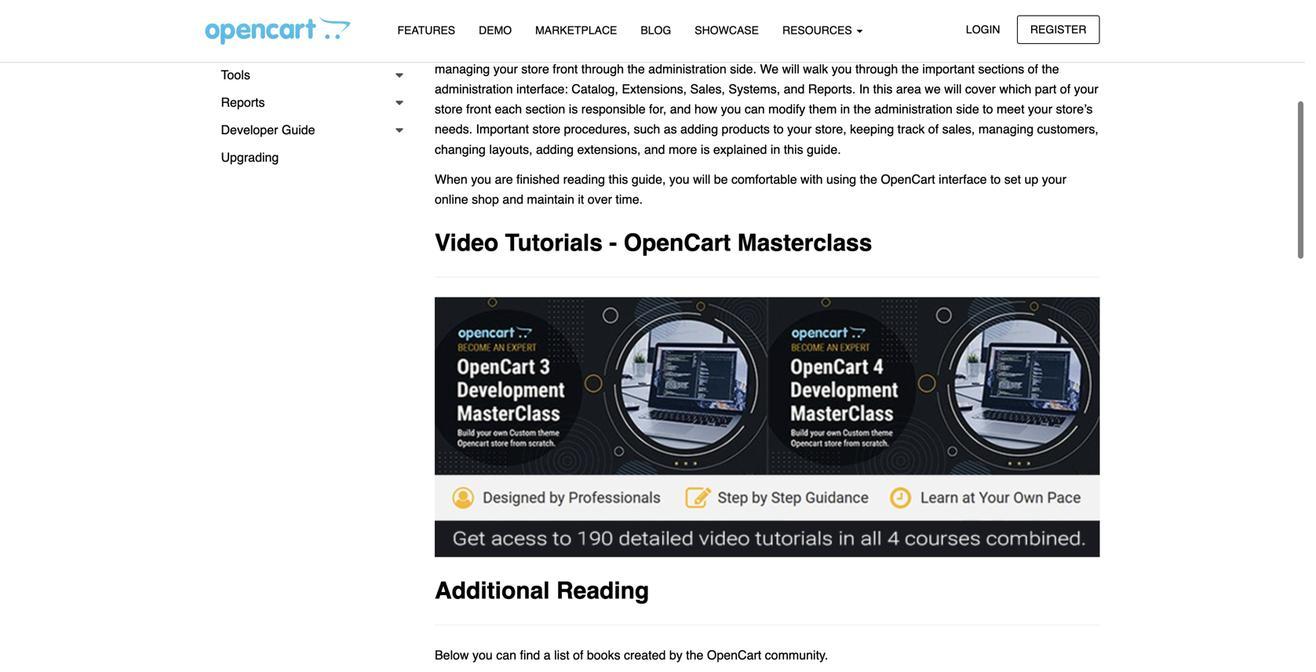 Task type: describe. For each thing, give the bounding box(es) containing it.
layouts,
[[490, 142, 533, 157]]

resource
[[564, 1, 613, 16]]

when
[[435, 172, 468, 186]]

of down "used"
[[1028, 62, 1039, 76]]

your up store's
[[1075, 82, 1099, 96]]

meet
[[997, 102, 1025, 116]]

time.
[[616, 192, 643, 207]]

each
[[495, 102, 522, 116]]

important
[[476, 122, 529, 136]]

0 vertical spatial administration
[[649, 62, 727, 76]]

catalog,
[[572, 82, 619, 96]]

uninstallation.
[[696, 42, 772, 56]]

1 vertical spatial as
[[664, 122, 677, 136]]

sales,
[[943, 122, 976, 136]]

upgrading link
[[205, 144, 411, 171]]

reading
[[557, 577, 650, 604]]

of right list
[[573, 648, 584, 663]]

by
[[670, 648, 683, 663]]

marketplace
[[536, 24, 618, 37]]

the up area
[[902, 62, 920, 76]]

1 horizontal spatial this
[[784, 142, 804, 157]]

detail
[[994, 1, 1024, 16]]

can inside this guide serves as a resource to users needing direction in navigating the opencart interface. we detail the aspects involved with setting up your store: complete with keeping it up to date to the latest version, meeting the technical requirements, accessing the admin panel, and uninstallation. the user guide covers the essentials tools used for managing your store front through the administration side. we will walk you through the important sections of the administration interface: catalog, extensions, sales, systems, and reports. in this area we will cover which part of your store front each section is responsible for, and how you can modify them in the administration side to meet your store's needs. important store procedures, such as adding products to your store, keeping track of sales, managing customers, changing layouts, adding extensions, and more is explained in this guide.
[[745, 102, 765, 116]]

reading
[[564, 172, 605, 186]]

involved
[[435, 21, 481, 36]]

2 through from the left
[[856, 62, 899, 76]]

your down part
[[1029, 102, 1053, 116]]

modify
[[769, 102, 806, 116]]

video tutorials - opencart masterclass
[[435, 229, 873, 256]]

0 horizontal spatial guide
[[282, 123, 315, 137]]

features link
[[386, 16, 467, 44]]

blog
[[641, 24, 672, 37]]

opencart inside this guide serves as a resource to users needing direction in navigating the opencart interface. we detail the aspects involved with setting up your store: complete with keeping it up to date to the latest version, meeting the technical requirements, accessing the admin panel, and uninstallation. the user guide covers the essentials tools used for managing your store front through the administration side. we will walk you through the important sections of the administration interface: catalog, extensions, sales, systems, and reports. in this area we will cover which part of your store front each section is responsible for, and how you can modify them in the administration side to meet your store's needs. important store procedures, such as adding products to your store, keeping track of sales, managing customers, changing layouts, adding extensions, and more is explained in this guide.
[[859, 1, 913, 16]]

-
[[610, 229, 617, 256]]

for,
[[649, 102, 667, 116]]

0 horizontal spatial administration
[[435, 82, 513, 96]]

used
[[1019, 42, 1046, 56]]

tutorials
[[505, 229, 603, 256]]

which
[[1000, 82, 1032, 96]]

cover
[[966, 82, 997, 96]]

demo link
[[467, 16, 524, 44]]

community.
[[765, 648, 829, 663]]

below you can find a list of books created by the opencart community.
[[435, 648, 829, 663]]

admin
[[596, 42, 630, 56]]

blog link
[[629, 16, 683, 44]]

register
[[1031, 23, 1087, 36]]

extensions,
[[622, 82, 687, 96]]

to right side
[[983, 102, 994, 116]]

needing
[[665, 1, 710, 16]]

the up "tools"
[[992, 21, 1010, 36]]

sales,
[[691, 82, 726, 96]]

and inside when you are finished reading this guide, you will be comfortable with using the opencart interface to set up your online shop and maintain it over time.
[[503, 192, 524, 207]]

marketing link
[[205, 6, 411, 34]]

you up shop
[[471, 172, 492, 186]]

users
[[631, 1, 661, 16]]

tools
[[989, 42, 1015, 56]]

books
[[587, 648, 621, 663]]

you up products
[[721, 102, 742, 116]]

0 vertical spatial we
[[972, 1, 991, 16]]

2 vertical spatial administration
[[875, 102, 953, 116]]

using
[[827, 172, 857, 186]]

features
[[398, 24, 456, 37]]

interface:
[[517, 82, 568, 96]]

1 through from the left
[[582, 62, 624, 76]]

to up the
[[786, 21, 797, 36]]

maintain
[[527, 192, 575, 207]]

setting
[[510, 21, 548, 36]]

interface.
[[917, 1, 969, 16]]

2 horizontal spatial will
[[945, 82, 962, 96]]

you right the below
[[473, 648, 493, 663]]

store:
[[596, 21, 628, 36]]

0 vertical spatial adding
[[681, 122, 719, 136]]

version,
[[897, 21, 941, 36]]

0 vertical spatial this
[[874, 82, 893, 96]]

serves
[[497, 1, 534, 16]]

shop
[[472, 192, 499, 207]]

system link
[[205, 34, 411, 61]]

with inside when you are finished reading this guide, you will be comfortable with using the opencart interface to set up your online shop and maintain it over time.
[[801, 172, 823, 186]]

tools
[[221, 68, 250, 82]]

1 vertical spatial in
[[841, 102, 851, 116]]

your down resource
[[568, 21, 593, 36]]

explained
[[714, 142, 768, 157]]

1 horizontal spatial is
[[701, 142, 710, 157]]

the down version,
[[908, 42, 926, 56]]

resources
[[783, 24, 856, 37]]

extensions,
[[578, 142, 641, 157]]

a for find
[[544, 648, 551, 663]]

1 vertical spatial store
[[435, 102, 463, 116]]

developer
[[221, 123, 278, 137]]

to up store:
[[617, 1, 627, 16]]

meeting
[[944, 21, 989, 36]]

additional reading
[[435, 577, 650, 604]]

set
[[1005, 172, 1022, 186]]

direction
[[713, 1, 761, 16]]

0 horizontal spatial front
[[466, 102, 492, 116]]

the down marketplace
[[575, 42, 592, 56]]

and right for,
[[670, 102, 691, 116]]

0 vertical spatial managing
[[435, 62, 490, 76]]

guide inside this guide serves as a resource to users needing direction in navigating the opencart interface. we detail the aspects involved with setting up your store: complete with keeping it up to date to the latest version, meeting the technical requirements, accessing the admin panel, and uninstallation. the user guide covers the essentials tools used for managing your store front through the administration side. we will walk you through the important sections of the administration interface: catalog, extensions, sales, systems, and reports. in this area we will cover which part of your store front each section is responsible for, and how you can modify them in the administration side to meet your store's needs. important store procedures, such as adding products to your store, keeping track of sales, managing customers, changing layouts, adding extensions, and more is explained in this guide.
[[831, 42, 864, 56]]

them
[[809, 102, 837, 116]]

video
[[435, 229, 499, 256]]

when you are finished reading this guide, you will be comfortable with using the opencart interface to set up your online shop and maintain it over time.
[[435, 172, 1067, 207]]

covers
[[868, 42, 905, 56]]

1 horizontal spatial will
[[783, 62, 800, 76]]

register link
[[1018, 15, 1101, 44]]

the up technical
[[1028, 1, 1045, 16]]

2 vertical spatial store
[[533, 122, 561, 136]]

side
[[957, 102, 980, 116]]

section
[[526, 102, 566, 116]]

over
[[588, 192, 612, 207]]



Task type: locate. For each thing, give the bounding box(es) containing it.
to down "modify"
[[774, 122, 784, 136]]

store up needs.
[[435, 102, 463, 116]]

with down guide
[[485, 21, 507, 36]]

0 vertical spatial in
[[764, 1, 774, 16]]

opencart
[[859, 1, 913, 16], [881, 172, 936, 186], [624, 229, 731, 256], [707, 648, 762, 663]]

to inside when you are finished reading this guide, you will be comfortable with using the opencart interface to set up your online shop and maintain it over time.
[[991, 172, 1001, 186]]

such
[[634, 122, 661, 136]]

2 horizontal spatial up
[[1025, 172, 1039, 186]]

front
[[553, 62, 578, 76], [466, 102, 492, 116]]

in right them on the top of the page
[[841, 102, 851, 116]]

1 horizontal spatial through
[[856, 62, 899, 76]]

0 vertical spatial store
[[522, 62, 550, 76]]

front down accessing
[[553, 62, 578, 76]]

as right such
[[664, 122, 677, 136]]

the right the using
[[860, 172, 878, 186]]

1 horizontal spatial can
[[745, 102, 765, 116]]

the left latest
[[842, 21, 860, 36]]

finished
[[517, 172, 560, 186]]

guide,
[[632, 172, 666, 186]]

keeping left track
[[851, 122, 895, 136]]

adding up finished
[[536, 142, 574, 157]]

navigating
[[777, 1, 835, 16]]

0 horizontal spatial can
[[497, 648, 517, 663]]

0 vertical spatial keeping
[[712, 21, 756, 36]]

and right panel,
[[671, 42, 692, 56]]

will inside when you are finished reading this guide, you will be comfortable with using the opencart interface to set up your online shop and maintain it over time.
[[693, 172, 711, 186]]

0 vertical spatial front
[[553, 62, 578, 76]]

masterclass
[[738, 229, 873, 256]]

guide down reports 'link'
[[282, 123, 315, 137]]

1 vertical spatial we
[[761, 62, 779, 76]]

a left list
[[544, 648, 551, 663]]

be
[[714, 172, 728, 186]]

login
[[967, 23, 1001, 36]]

we up systems, on the right top of the page
[[761, 62, 779, 76]]

marketing
[[221, 13, 276, 27]]

1 horizontal spatial front
[[553, 62, 578, 76]]

reports
[[221, 95, 265, 110]]

0 vertical spatial guide
[[831, 42, 864, 56]]

1 vertical spatial is
[[701, 142, 710, 157]]

complete
[[631, 21, 682, 36]]

2 horizontal spatial administration
[[875, 102, 953, 116]]

we
[[972, 1, 991, 16], [761, 62, 779, 76]]

adding down 'how'
[[681, 122, 719, 136]]

you down more
[[670, 172, 690, 186]]

up right set
[[1025, 172, 1039, 186]]

up up accessing
[[551, 21, 565, 36]]

0 horizontal spatial we
[[761, 62, 779, 76]]

how
[[695, 102, 718, 116]]

the right by
[[686, 648, 704, 663]]

0 vertical spatial it
[[759, 21, 765, 36]]

0 horizontal spatial up
[[551, 21, 565, 36]]

the
[[838, 1, 856, 16], [1028, 1, 1045, 16], [842, 21, 860, 36], [992, 21, 1010, 36], [575, 42, 592, 56], [908, 42, 926, 56], [628, 62, 645, 76], [902, 62, 920, 76], [1042, 62, 1060, 76], [854, 102, 872, 116], [860, 172, 878, 186], [686, 648, 704, 663]]

1 vertical spatial it
[[578, 192, 585, 207]]

in
[[860, 82, 870, 96]]

front left each at the top left
[[466, 102, 492, 116]]

below
[[435, 648, 469, 663]]

this up time.
[[609, 172, 629, 186]]

with left the using
[[801, 172, 823, 186]]

the down the 'in' on the top of the page
[[854, 102, 872, 116]]

a inside this guide serves as a resource to users needing direction in navigating the opencart interface. we detail the aspects involved with setting up your store: complete with keeping it up to date to the latest version, meeting the technical requirements, accessing the admin panel, and uninstallation. the user guide covers the essentials tools used for managing your store front through the administration side. we will walk you through the important sections of the administration interface: catalog, extensions, sales, systems, and reports. in this area we will cover which part of your store front each section is responsible for, and how you can modify them in the administration side to meet your store's needs. important store procedures, such as adding products to your store, keeping track of sales, managing customers, changing layouts, adding extensions, and more is explained in this guide.
[[554, 1, 561, 16]]

responsible
[[582, 102, 646, 116]]

find
[[520, 648, 541, 663]]

through down covers in the right of the page
[[856, 62, 899, 76]]

store down section
[[533, 122, 561, 136]]

the up part
[[1042, 62, 1060, 76]]

customers,
[[1038, 122, 1099, 136]]

we up login
[[972, 1, 991, 16]]

will left be at right
[[693, 172, 711, 186]]

this guide serves as a resource to users needing direction in navigating the opencart interface. we detail the aspects involved with setting up your store: complete with keeping it up to date to the latest version, meeting the technical requirements, accessing the admin panel, and uninstallation. the user guide covers the essentials tools used for managing your store front through the administration side. we will walk you through the important sections of the administration interface: catalog, extensions, sales, systems, and reports. in this area we will cover which part of your store front each section is responsible for, and how you can modify them in the administration side to meet your store's needs. important store procedures, such as adding products to your store, keeping track of sales, managing customers, changing layouts, adding extensions, and more is explained in this guide.
[[435, 1, 1099, 157]]

1 horizontal spatial managing
[[979, 122, 1034, 136]]

1 horizontal spatial keeping
[[851, 122, 895, 136]]

needs.
[[435, 122, 473, 136]]

it inside when you are finished reading this guide, you will be comfortable with using the opencart interface to set up your online shop and maintain it over time.
[[578, 192, 585, 207]]

are
[[495, 172, 513, 186]]

opencart right by
[[707, 648, 762, 663]]

with down needing
[[686, 21, 708, 36]]

0 horizontal spatial adding
[[536, 142, 574, 157]]

opencart down track
[[881, 172, 936, 186]]

keeping up "uninstallation."
[[712, 21, 756, 36]]

track
[[898, 122, 925, 136]]

your down "modify"
[[788, 122, 812, 136]]

can down systems, on the right top of the page
[[745, 102, 765, 116]]

0 horizontal spatial is
[[569, 102, 578, 116]]

2 vertical spatial this
[[609, 172, 629, 186]]

1 vertical spatial this
[[784, 142, 804, 157]]

opencart up latest
[[859, 1, 913, 16]]

1 horizontal spatial with
[[686, 21, 708, 36]]

important
[[923, 62, 975, 76]]

guide right user
[[831, 42, 864, 56]]

system
[[221, 40, 263, 55]]

administration up each at the top left
[[435, 82, 513, 96]]

technical
[[1013, 21, 1063, 36]]

guide
[[462, 1, 493, 16]]

panel,
[[633, 42, 668, 56]]

reports.
[[809, 82, 856, 96]]

0 vertical spatial as
[[537, 1, 550, 16]]

a up marketplace
[[554, 1, 561, 16]]

more
[[669, 142, 698, 157]]

in right direction
[[764, 1, 774, 16]]

and down such
[[645, 142, 666, 157]]

up up the
[[769, 21, 783, 36]]

created
[[624, 648, 666, 663]]

the inside when you are finished reading this guide, you will be comfortable with using the opencart interface to set up your online shop and maintain it over time.
[[860, 172, 878, 186]]

managing
[[435, 62, 490, 76], [979, 122, 1034, 136]]

to right date
[[828, 21, 839, 36]]

0 horizontal spatial a
[[544, 648, 551, 663]]

with
[[485, 21, 507, 36], [686, 21, 708, 36], [801, 172, 823, 186]]

0 horizontal spatial it
[[578, 192, 585, 207]]

is right more
[[701, 142, 710, 157]]

accessing
[[515, 42, 571, 56]]

up inside when you are finished reading this guide, you will be comfortable with using the opencart interface to set up your online shop and maintain it over time.
[[1025, 172, 1039, 186]]

1 horizontal spatial up
[[769, 21, 783, 36]]

1 horizontal spatial we
[[972, 1, 991, 16]]

online
[[435, 192, 469, 207]]

products
[[722, 122, 770, 136]]

this
[[874, 82, 893, 96], [784, 142, 804, 157], [609, 172, 629, 186]]

tools link
[[205, 61, 411, 89]]

0 vertical spatial will
[[783, 62, 800, 76]]

will
[[783, 62, 800, 76], [945, 82, 962, 96], [693, 172, 711, 186]]

through
[[582, 62, 624, 76], [856, 62, 899, 76]]

store up interface:
[[522, 62, 550, 76]]

to left set
[[991, 172, 1001, 186]]

can left find
[[497, 648, 517, 663]]

it left over
[[578, 192, 585, 207]]

0 horizontal spatial keeping
[[712, 21, 756, 36]]

your down requirements,
[[494, 62, 518, 76]]

the
[[776, 42, 797, 56]]

will right we
[[945, 82, 962, 96]]

1 horizontal spatial administration
[[649, 62, 727, 76]]

0 horizontal spatial will
[[693, 172, 711, 186]]

1 vertical spatial managing
[[979, 122, 1034, 136]]

1 vertical spatial adding
[[536, 142, 574, 157]]

this right the 'in' on the top of the page
[[874, 82, 893, 96]]

as
[[537, 1, 550, 16], [664, 122, 677, 136]]

we
[[925, 82, 941, 96]]

in up comfortable
[[771, 142, 781, 157]]

1 horizontal spatial it
[[759, 21, 765, 36]]

1 vertical spatial guide
[[282, 123, 315, 137]]

requirements,
[[435, 42, 512, 56]]

1 horizontal spatial guide
[[831, 42, 864, 56]]

managing down requirements,
[[435, 62, 490, 76]]

your inside when you are finished reading this guide, you will be comfortable with using the opencart interface to set up your online shop and maintain it over time.
[[1043, 172, 1067, 186]]

it down direction
[[759, 21, 765, 36]]

0 horizontal spatial as
[[537, 1, 550, 16]]

user
[[801, 42, 827, 56]]

will down the
[[783, 62, 800, 76]]

developer guide link
[[205, 116, 411, 144]]

login link
[[953, 15, 1014, 44]]

opencart - open source shopping cart solution image
[[205, 16, 351, 45]]

1 vertical spatial administration
[[435, 82, 513, 96]]

to
[[617, 1, 627, 16], [786, 21, 797, 36], [828, 21, 839, 36], [983, 102, 994, 116], [774, 122, 784, 136], [991, 172, 1001, 186]]

2 horizontal spatial with
[[801, 172, 823, 186]]

of right part
[[1061, 82, 1071, 96]]

0 vertical spatial can
[[745, 102, 765, 116]]

part
[[1036, 82, 1057, 96]]

comfortable
[[732, 172, 798, 186]]

administration up sales,
[[649, 62, 727, 76]]

2 vertical spatial in
[[771, 142, 781, 157]]

of
[[1028, 62, 1039, 76], [1061, 82, 1071, 96], [929, 122, 939, 136], [573, 648, 584, 663]]

walk
[[804, 62, 829, 76]]

resources link
[[771, 16, 875, 44]]

guide.
[[807, 142, 842, 157]]

administration up track
[[875, 102, 953, 116]]

sections
[[979, 62, 1025, 76]]

the up resources link
[[838, 1, 856, 16]]

upgrading
[[221, 150, 279, 165]]

0 vertical spatial a
[[554, 1, 561, 16]]

1 vertical spatial keeping
[[851, 122, 895, 136]]

for
[[1049, 42, 1064, 56]]

showcase link
[[683, 16, 771, 44]]

of right track
[[929, 122, 939, 136]]

your right set
[[1043, 172, 1067, 186]]

opencart inside when you are finished reading this guide, you will be comfortable with using the opencart interface to set up your online shop and maintain it over time.
[[881, 172, 936, 186]]

this inside when you are finished reading this guide, you will be comfortable with using the opencart interface to set up your online shop and maintain it over time.
[[609, 172, 629, 186]]

store's
[[1057, 102, 1093, 116]]

0 horizontal spatial this
[[609, 172, 629, 186]]

2 horizontal spatial this
[[874, 82, 893, 96]]

1 horizontal spatial as
[[664, 122, 677, 136]]

you up reports.
[[832, 62, 852, 76]]

0 horizontal spatial through
[[582, 62, 624, 76]]

the down panel,
[[628, 62, 645, 76]]

through up the catalog, on the top left
[[582, 62, 624, 76]]

0 vertical spatial is
[[569, 102, 578, 116]]

opencart right -
[[624, 229, 731, 256]]

essentials
[[929, 42, 985, 56]]

list
[[554, 648, 570, 663]]

showcase
[[695, 24, 759, 37]]

this
[[435, 1, 459, 16]]

2 vertical spatial will
[[693, 172, 711, 186]]

0 horizontal spatial with
[[485, 21, 507, 36]]

it
[[759, 21, 765, 36], [578, 192, 585, 207]]

marketplace link
[[524, 16, 629, 44]]

is right section
[[569, 102, 578, 116]]

a for as
[[554, 1, 561, 16]]

1 vertical spatial front
[[466, 102, 492, 116]]

as up the setting
[[537, 1, 550, 16]]

and down are
[[503, 192, 524, 207]]

1 vertical spatial a
[[544, 648, 551, 663]]

1 vertical spatial will
[[945, 82, 962, 96]]

managing down meet
[[979, 122, 1034, 136]]

1 horizontal spatial a
[[554, 1, 561, 16]]

procedures,
[[564, 122, 631, 136]]

and up "modify"
[[784, 82, 805, 96]]

this left guide.
[[784, 142, 804, 157]]

it inside this guide serves as a resource to users needing direction in navigating the opencart interface. we detail the aspects involved with setting up your store: complete with keeping it up to date to the latest version, meeting the technical requirements, accessing the admin panel, and uninstallation. the user guide covers the essentials tools used for managing your store front through the administration side. we will walk you through the important sections of the administration interface: catalog, extensions, sales, systems, and reports. in this area we will cover which part of your store front each section is responsible for, and how you can modify them in the administration side to meet your store's needs. important store procedures, such as adding products to your store, keeping track of sales, managing customers, changing layouts, adding extensions, and more is explained in this guide.
[[759, 21, 765, 36]]

1 horizontal spatial adding
[[681, 122, 719, 136]]

0 horizontal spatial managing
[[435, 62, 490, 76]]

1 vertical spatial can
[[497, 648, 517, 663]]

you
[[832, 62, 852, 76], [721, 102, 742, 116], [471, 172, 492, 186], [670, 172, 690, 186], [473, 648, 493, 663]]

keeping
[[712, 21, 756, 36], [851, 122, 895, 136]]



Task type: vqa. For each thing, say whether or not it's contained in the screenshot.
the top WILL
yes



